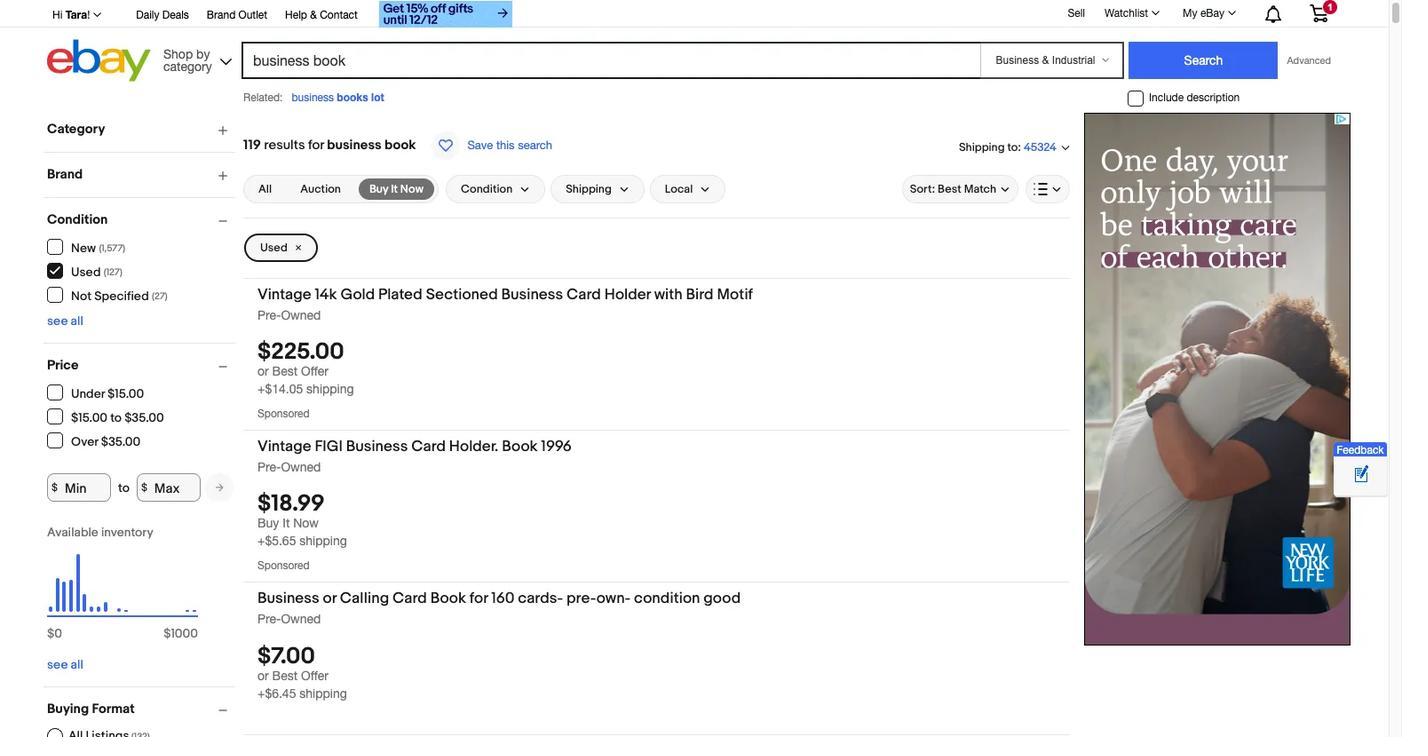 Task type: vqa. For each thing, say whether or not it's contained in the screenshot.
Vivienne Westwood Fold Wallet Black Leather Orb Shipped from Japan (#155788275803) link
no



Task type: locate. For each thing, give the bounding box(es) containing it.
0 vertical spatial card
[[567, 286, 601, 304]]

now down the book
[[400, 182, 424, 196]]

for right results
[[308, 137, 324, 154]]

$18.99 buy it now +$5.65 shipping
[[258, 491, 347, 548]]

owned down figi
[[281, 460, 321, 475]]

card
[[567, 286, 601, 304], [411, 438, 446, 456], [393, 590, 427, 608]]

0 horizontal spatial shipping
[[566, 182, 612, 196]]

all for price
[[71, 657, 83, 672]]

0 vertical spatial to
[[1008, 140, 1018, 154]]

or inside $7.00 or best offer +$6.45 shipping
[[258, 668, 269, 683]]

1 vintage from the top
[[258, 286, 311, 304]]

or up the +$6.45
[[258, 668, 269, 683]]

1 horizontal spatial used
[[260, 241, 288, 255]]

results
[[264, 137, 305, 154]]

for left the 160
[[470, 590, 488, 608]]

1 vertical spatial all
[[71, 657, 83, 672]]

condition button
[[446, 175, 546, 203], [47, 211, 235, 228]]

1 vertical spatial see
[[47, 657, 68, 672]]

shipping right +$5.65
[[300, 534, 347, 548]]

0 horizontal spatial book
[[430, 590, 466, 608]]

auction
[[300, 182, 341, 196]]

2 see all button from the top
[[47, 657, 83, 672]]

or
[[258, 364, 269, 379], [323, 590, 337, 608], [258, 668, 269, 683]]

0 vertical spatial now
[[400, 182, 424, 196]]

it down the book
[[391, 182, 398, 196]]

1 vertical spatial see all
[[47, 657, 83, 672]]

0 vertical spatial book
[[502, 438, 538, 456]]

0 vertical spatial $35.00
[[124, 410, 164, 425]]

1 horizontal spatial book
[[502, 438, 538, 456]]

or inside $225.00 or best offer +$14.05 shipping
[[258, 364, 269, 379]]

vintage figi business card holder. book 1996 heading
[[258, 438, 572, 456]]

related:
[[243, 91, 283, 104]]

1 vertical spatial best
[[272, 364, 298, 379]]

gold
[[341, 286, 375, 304]]

condition inside dropdown button
[[461, 182, 513, 196]]

1 vertical spatial business
[[346, 438, 408, 456]]

see
[[47, 314, 68, 329], [47, 657, 68, 672]]

0 vertical spatial used
[[260, 241, 288, 255]]

shipping inside $225.00 or best offer +$14.05 shipping
[[307, 382, 354, 396]]

brand down category
[[47, 166, 83, 183]]

card inside business or calling card book for 160 cards- pre-own- condition good pre-owned
[[393, 590, 427, 608]]

0 vertical spatial condition
[[461, 182, 513, 196]]

0 vertical spatial business
[[501, 286, 563, 304]]

card left the holder
[[567, 286, 601, 304]]

0 vertical spatial shipping
[[959, 140, 1005, 154]]

best for $7.00
[[272, 668, 298, 683]]

brand outlet link
[[207, 6, 267, 26]]

by
[[196, 47, 210, 61]]

shipping button
[[551, 175, 645, 203]]

best right 'sort:'
[[938, 182, 962, 196]]

1 vertical spatial card
[[411, 438, 446, 456]]

buy up +$5.65
[[258, 516, 279, 531]]

to left 45324
[[1008, 140, 1018, 154]]

1 vertical spatial book
[[430, 590, 466, 608]]

to left maximum value in $ text box on the bottom left
[[118, 480, 130, 495]]

card left holder.
[[411, 438, 446, 456]]

card for $18.99
[[411, 438, 446, 456]]

or for $7.00
[[258, 668, 269, 683]]

0 vertical spatial pre-
[[258, 308, 281, 322]]

0 horizontal spatial condition
[[47, 211, 108, 228]]

1 vertical spatial $15.00
[[71, 410, 108, 425]]

1 horizontal spatial now
[[400, 182, 424, 196]]

save this search
[[468, 139, 553, 152]]

condition down save this search button
[[461, 182, 513, 196]]

2 vertical spatial owned
[[281, 612, 321, 627]]

book left the 160
[[430, 590, 466, 608]]

1 vertical spatial pre-
[[258, 460, 281, 475]]

shipping inside $18.99 buy it now +$5.65 shipping
[[300, 534, 347, 548]]

2 vertical spatial business
[[258, 590, 320, 608]]

main content containing $225.00
[[243, 113, 1070, 737]]

card for $7.00
[[393, 590, 427, 608]]

1 vertical spatial see all button
[[47, 657, 83, 672]]

shipping inside shipping to : 45324
[[959, 140, 1005, 154]]

it inside $18.99 buy it now +$5.65 shipping
[[283, 516, 290, 531]]

2 horizontal spatial business
[[501, 286, 563, 304]]

None submit
[[1129, 42, 1279, 79]]

auction link
[[290, 179, 352, 200]]

1 vertical spatial buy
[[258, 516, 279, 531]]

all down not
[[71, 314, 83, 329]]

1 horizontal spatial condition
[[461, 182, 513, 196]]

$15.00 up $15.00 to $35.00
[[108, 386, 144, 401]]

book inside business or calling card book for 160 cards- pre-own- condition good pre-owned
[[430, 590, 466, 608]]

help & contact
[[285, 9, 358, 21]]

1 all from the top
[[71, 314, 83, 329]]

vintage for $18.99
[[258, 438, 311, 456]]

0 vertical spatial see all
[[47, 314, 83, 329]]

to inside "link"
[[110, 410, 122, 425]]

used
[[260, 241, 288, 255], [71, 264, 101, 279]]

shipping inside dropdown button
[[566, 182, 612, 196]]

buy down the book
[[369, 182, 388, 196]]

offer
[[301, 364, 329, 379], [301, 668, 329, 683]]

business right figi
[[346, 438, 408, 456]]

0 vertical spatial buy
[[369, 182, 388, 196]]

0 horizontal spatial now
[[293, 516, 319, 531]]

119
[[243, 137, 261, 154]]

it up +$5.65
[[283, 516, 290, 531]]

2 vertical spatial best
[[272, 668, 298, 683]]

offer inside $7.00 or best offer +$6.45 shipping
[[301, 668, 329, 683]]

1 horizontal spatial business
[[346, 438, 408, 456]]

$15.00 up over $35.00 link
[[71, 410, 108, 425]]

$7.00
[[258, 643, 315, 670]]

pre- inside vintage 14k gold plated sectioned business card holder with bird motif pre-owned
[[258, 308, 281, 322]]

2 owned from the top
[[281, 460, 321, 475]]

see all button for condition
[[47, 314, 83, 329]]

0 horizontal spatial it
[[283, 516, 290, 531]]

owned down 14k
[[281, 308, 321, 322]]

1 vertical spatial shipping
[[566, 182, 612, 196]]

1 owned from the top
[[281, 308, 321, 322]]

business inside the vintage figi business card holder. book 1996 pre-owned
[[346, 438, 408, 456]]

vintage 14k gold plated sectioned business card holder with bird motif link
[[258, 286, 843, 307]]

$ up "inventory"
[[141, 481, 147, 494]]

condition button down save this search button
[[446, 175, 546, 203]]

2 pre- from the top
[[258, 460, 281, 475]]

1 horizontal spatial for
[[470, 590, 488, 608]]

see up price
[[47, 314, 68, 329]]

see all button down 0
[[47, 657, 83, 672]]

2 vertical spatial pre-
[[258, 612, 281, 627]]

0 vertical spatial vintage
[[258, 286, 311, 304]]

not
[[71, 288, 92, 303]]

1 vertical spatial used
[[71, 264, 101, 279]]

1 vertical spatial or
[[323, 590, 337, 608]]

0 horizontal spatial used
[[71, 264, 101, 279]]

1 vertical spatial for
[[470, 590, 488, 608]]

1 vertical spatial to
[[110, 410, 122, 425]]

pre- inside the vintage figi business card holder. book 1996 pre-owned
[[258, 460, 281, 475]]

2 vertical spatial or
[[258, 668, 269, 683]]

1 horizontal spatial it
[[391, 182, 398, 196]]

0 vertical spatial brand
[[207, 9, 236, 21]]

0 vertical spatial all
[[71, 314, 83, 329]]

owned inside business or calling card book for 160 cards- pre-own- condition good pre-owned
[[281, 612, 321, 627]]

$35.00 down the under $15.00
[[124, 410, 164, 425]]

1 horizontal spatial brand
[[207, 9, 236, 21]]

see all button down not
[[47, 314, 83, 329]]

vintage left 14k
[[258, 286, 311, 304]]

pre- up $225.00
[[258, 308, 281, 322]]

best inside $7.00 or best offer +$6.45 shipping
[[272, 668, 298, 683]]

1 vertical spatial condition
[[47, 211, 108, 228]]

now
[[400, 182, 424, 196], [293, 516, 319, 531]]

0 horizontal spatial buy
[[258, 516, 279, 531]]

14k
[[315, 286, 337, 304]]

1 offer from the top
[[301, 364, 329, 379]]

+$6.45
[[258, 686, 296, 700]]

or up +$14.05 on the bottom of page
[[258, 364, 269, 379]]

$
[[52, 481, 58, 494], [141, 481, 147, 494], [47, 626, 54, 641], [164, 626, 171, 641]]

brand inside account navigation
[[207, 9, 236, 21]]

1 vertical spatial brand
[[47, 166, 83, 183]]

vintage left figi
[[258, 438, 311, 456]]

used down all
[[260, 241, 288, 255]]

shipping inside $7.00 or best offer +$6.45 shipping
[[300, 686, 347, 700]]

0 vertical spatial see
[[47, 314, 68, 329]]

vintage for $225.00
[[258, 286, 311, 304]]

my
[[1183, 7, 1198, 20]]

0 vertical spatial business
[[292, 91, 334, 104]]

see all down 0
[[47, 657, 83, 672]]

shipping to : 45324
[[959, 140, 1057, 155]]

business left 'books'
[[292, 91, 334, 104]]

0 vertical spatial offer
[[301, 364, 329, 379]]

sectioned
[[426, 286, 498, 304]]

all
[[71, 314, 83, 329], [71, 657, 83, 672]]

main content
[[243, 113, 1070, 737]]

0 vertical spatial shipping
[[307, 382, 354, 396]]

book inside the vintage figi business card holder. book 1996 pre-owned
[[502, 438, 538, 456]]

2 see from the top
[[47, 657, 68, 672]]

see down 0
[[47, 657, 68, 672]]

deals
[[162, 9, 189, 21]]

2 offer from the top
[[301, 668, 329, 683]]

to down the under $15.00
[[110, 410, 122, 425]]

shipping down $225.00
[[307, 382, 354, 396]]

0 vertical spatial best
[[938, 182, 962, 196]]

with
[[654, 286, 683, 304]]

$35.00 down $15.00 to $35.00
[[101, 434, 141, 449]]

$15.00 inside "link"
[[71, 410, 108, 425]]

1 see from the top
[[47, 314, 68, 329]]

0 vertical spatial owned
[[281, 308, 321, 322]]

none submit inside shop by category banner
[[1129, 42, 1279, 79]]

not specified (27)
[[71, 288, 168, 303]]

book left 1996
[[502, 438, 538, 456]]

buy it now
[[369, 182, 424, 196]]

0 horizontal spatial for
[[308, 137, 324, 154]]

1 vertical spatial shipping
[[300, 534, 347, 548]]

1 vertical spatial now
[[293, 516, 319, 531]]

all up buying
[[71, 657, 83, 672]]

1 vertical spatial it
[[283, 516, 290, 531]]

business right sectioned
[[501, 286, 563, 304]]

own-
[[597, 590, 631, 608]]

shipping
[[307, 382, 354, 396], [300, 534, 347, 548], [300, 686, 347, 700]]

1 vertical spatial owned
[[281, 460, 321, 475]]

category
[[163, 59, 212, 73]]

best up +$14.05 on the bottom of page
[[272, 364, 298, 379]]

3 owned from the top
[[281, 612, 321, 627]]

2 vertical spatial card
[[393, 590, 427, 608]]

pre- up $18.99
[[258, 460, 281, 475]]

plated
[[378, 286, 423, 304]]

see all for condition
[[47, 314, 83, 329]]

feedback
[[1337, 444, 1384, 457]]

1 see all button from the top
[[47, 314, 83, 329]]

it inside text field
[[391, 182, 398, 196]]

2 vintage from the top
[[258, 438, 311, 456]]

or for business
[[323, 590, 337, 608]]

get an extra 15% off image
[[379, 1, 512, 28]]

0 vertical spatial see all button
[[47, 314, 83, 329]]

to
[[1008, 140, 1018, 154], [110, 410, 122, 425], [118, 480, 130, 495]]

shop by category
[[163, 47, 212, 73]]

graph of available inventory between $0 and $1000+ image
[[47, 525, 198, 650]]

3 pre- from the top
[[258, 612, 281, 627]]

business up $7.00
[[258, 590, 320, 608]]

offer for $225.00
[[301, 364, 329, 379]]

vintage inside vintage 14k gold plated sectioned business card holder with bird motif pre-owned
[[258, 286, 311, 304]]

or left calling
[[323, 590, 337, 608]]

0 horizontal spatial brand
[[47, 166, 83, 183]]

Maximum Value in $ text field
[[137, 473, 201, 502]]

best for $225.00
[[272, 364, 298, 379]]

brand left outlet
[[207, 9, 236, 21]]

offer inside $225.00 or best offer +$14.05 shipping
[[301, 364, 329, 379]]

to inside shipping to : 45324
[[1008, 140, 1018, 154]]

advanced
[[1288, 55, 1332, 66]]

shop by category button
[[155, 40, 235, 78]]

owned up $7.00
[[281, 612, 321, 627]]

pre- inside business or calling card book for 160 cards- pre-own- condition good pre-owned
[[258, 612, 281, 627]]

best up the +$6.45
[[272, 668, 298, 683]]

listing options selector. list view selected. image
[[1034, 182, 1062, 196]]

condition button up (1,577)
[[47, 211, 235, 228]]

vintage 14k gold plated sectioned business card holder with bird motif heading
[[258, 286, 753, 304]]

&
[[310, 9, 317, 21]]

brand for brand
[[47, 166, 83, 183]]

sort: best match
[[910, 182, 997, 196]]

see all down not
[[47, 314, 83, 329]]

new
[[71, 240, 96, 255]]

outlet
[[239, 9, 267, 21]]

cards-
[[518, 590, 563, 608]]

business left the book
[[327, 137, 382, 154]]

shipping right the +$6.45
[[300, 686, 347, 700]]

card right calling
[[393, 590, 427, 608]]

2 vertical spatial shipping
[[300, 686, 347, 700]]

my ebay
[[1183, 7, 1225, 20]]

0 vertical spatial for
[[308, 137, 324, 154]]

2 see all from the top
[[47, 657, 83, 672]]

category
[[47, 121, 105, 138]]

1 vertical spatial offer
[[301, 668, 329, 683]]

2 all from the top
[[71, 657, 83, 672]]

or inside business or calling card book for 160 cards- pre-own- condition good pre-owned
[[323, 590, 337, 608]]

2 vertical spatial to
[[118, 480, 130, 495]]

bird
[[686, 286, 714, 304]]

sell
[[1068, 7, 1085, 19]]

used down 'new'
[[71, 264, 101, 279]]

1 vertical spatial condition button
[[47, 211, 235, 228]]

1 horizontal spatial shipping
[[959, 140, 1005, 154]]

format
[[92, 701, 135, 718]]

book
[[502, 438, 538, 456], [430, 590, 466, 608]]

0 horizontal spatial business
[[258, 590, 320, 608]]

0 vertical spatial $15.00
[[108, 386, 144, 401]]

1 horizontal spatial buy
[[369, 182, 388, 196]]

vintage inside the vintage figi business card holder. book 1996 pre-owned
[[258, 438, 311, 456]]

buy inside text field
[[369, 182, 388, 196]]

related: business books lot
[[243, 91, 384, 104]]

1 link
[[1300, 0, 1340, 26]]

vintage figi business card holder. book 1996 pre-owned
[[258, 438, 572, 475]]

condition up 'new'
[[47, 211, 108, 228]]

best inside $225.00 or best offer +$14.05 shipping
[[272, 364, 298, 379]]

$225.00 or best offer +$14.05 shipping
[[258, 339, 354, 396]]

offer for $7.00
[[301, 668, 329, 683]]

calling
[[340, 590, 389, 608]]

0 vertical spatial condition button
[[446, 175, 546, 203]]

over
[[71, 434, 98, 449]]

0 vertical spatial or
[[258, 364, 269, 379]]

1 see all from the top
[[47, 314, 83, 329]]

0 vertical spatial it
[[391, 182, 398, 196]]

pre-
[[567, 590, 597, 608]]

buying
[[47, 701, 89, 718]]

pre- up $7.00
[[258, 612, 281, 627]]

include description
[[1149, 92, 1240, 104]]

card inside the vintage figi business card holder. book 1996 pre-owned
[[411, 438, 446, 456]]

1 pre- from the top
[[258, 308, 281, 322]]

brand
[[207, 9, 236, 21], [47, 166, 83, 183]]

(127)
[[104, 266, 122, 278]]

now inside text field
[[400, 182, 424, 196]]

1 vertical spatial vintage
[[258, 438, 311, 456]]

now up +$5.65
[[293, 516, 319, 531]]

business
[[292, 91, 334, 104], [327, 137, 382, 154]]



Task type: describe. For each thing, give the bounding box(es) containing it.
business inside related: business books lot
[[292, 91, 334, 104]]

shipping for shipping
[[566, 182, 612, 196]]

buying format button
[[47, 701, 235, 718]]

brand button
[[47, 166, 235, 183]]

advertisement region
[[1085, 113, 1351, 646]]

1996
[[541, 438, 572, 456]]

Search for anything text field
[[244, 44, 978, 77]]

my ebay link
[[1174, 3, 1245, 24]]

watchlist
[[1105, 7, 1149, 20]]

lot
[[371, 91, 384, 104]]

used (127)
[[71, 264, 122, 279]]

condition for the left condition dropdown button
[[47, 211, 108, 228]]

all link
[[248, 179, 283, 200]]

1 horizontal spatial condition button
[[446, 175, 546, 203]]

brand for brand outlet
[[207, 9, 236, 21]]

under $15.00 link
[[47, 385, 145, 401]]

now inside $18.99 buy it now +$5.65 shipping
[[293, 516, 319, 531]]

+$5.65
[[258, 534, 296, 548]]

$15.00 to $35.00
[[71, 410, 164, 425]]

:
[[1018, 140, 1022, 154]]

hi
[[52, 9, 62, 21]]

good
[[704, 590, 741, 608]]

1
[[1328, 2, 1333, 12]]

under
[[71, 386, 105, 401]]

business or calling card book for 160 cards- pre-own- condition good pre-owned
[[258, 590, 741, 627]]

under $15.00
[[71, 386, 144, 401]]

$ up buying
[[47, 626, 54, 641]]

account navigation
[[43, 0, 1342, 30]]

local button
[[650, 175, 726, 203]]

$35.00 inside "link"
[[124, 410, 164, 425]]

or for $225.00
[[258, 364, 269, 379]]

condition
[[634, 590, 700, 608]]

$7.00 or best offer +$6.45 shipping
[[258, 643, 347, 700]]

price
[[47, 357, 79, 374]]

+$14.05
[[258, 382, 303, 396]]

over $35.00
[[71, 434, 141, 449]]

see for price
[[47, 657, 68, 672]]

business inside business or calling card book for 160 cards- pre-own- condition good pre-owned
[[258, 590, 320, 608]]

used for used (127)
[[71, 264, 101, 279]]

to for :
[[1008, 140, 1018, 154]]

buying format
[[47, 701, 135, 718]]

condition for rightmost condition dropdown button
[[461, 182, 513, 196]]

sell link
[[1060, 7, 1093, 19]]

for inside business or calling card book for 160 cards- pre-own- condition good pre-owned
[[470, 590, 488, 608]]

to for $35.00
[[110, 410, 122, 425]]

1 vertical spatial business
[[327, 137, 382, 154]]

used for used
[[260, 241, 288, 255]]

daily deals link
[[136, 6, 189, 26]]

category button
[[47, 121, 235, 138]]

best inside sort: best match dropdown button
[[938, 182, 962, 196]]

card inside vintage 14k gold plated sectioned business card holder with bird motif pre-owned
[[567, 286, 601, 304]]

sort: best match button
[[902, 175, 1019, 203]]

motif
[[717, 286, 753, 304]]

books
[[337, 91, 368, 104]]

 (132) Items text field
[[129, 731, 150, 737]]

tara
[[65, 8, 87, 21]]

$18.99
[[258, 491, 325, 518]]

!
[[87, 9, 90, 21]]

save this search button
[[427, 131, 558, 161]]

book
[[385, 137, 416, 154]]

buy inside $18.99 buy it now +$5.65 shipping
[[258, 516, 279, 531]]

0
[[54, 626, 62, 641]]

local
[[665, 182, 693, 196]]

used link
[[244, 234, 318, 262]]

all for condition
[[71, 314, 83, 329]]

shop
[[163, 47, 193, 61]]

shipping for $18.99
[[300, 534, 347, 548]]

shipping for shipping to : 45324
[[959, 140, 1005, 154]]

1000
[[171, 626, 198, 641]]

include
[[1149, 92, 1184, 104]]

owned inside the vintage figi business card holder. book 1996 pre-owned
[[281, 460, 321, 475]]

business inside vintage 14k gold plated sectioned business card holder with bird motif pre-owned
[[501, 286, 563, 304]]

$ 0
[[47, 626, 62, 641]]

available
[[47, 525, 98, 540]]

see all button for price
[[47, 657, 83, 672]]

0 horizontal spatial condition button
[[47, 211, 235, 228]]

brand outlet
[[207, 9, 267, 21]]

match
[[964, 182, 997, 196]]

Buy It Now selected text field
[[369, 181, 424, 197]]

1 vertical spatial $35.00
[[101, 434, 141, 449]]

shipping for $7.00
[[300, 686, 347, 700]]

watchlist link
[[1095, 3, 1168, 24]]

inventory
[[101, 525, 153, 540]]

holder
[[605, 286, 651, 304]]

description
[[1187, 92, 1240, 104]]

(1,577)
[[99, 242, 125, 254]]

available inventory
[[47, 525, 153, 540]]

advanced link
[[1279, 43, 1340, 78]]

$225.00
[[258, 339, 344, 366]]

owned inside vintage 14k gold plated sectioned business card holder with bird motif pre-owned
[[281, 308, 321, 322]]

$15.00 to $35.00 link
[[47, 409, 165, 425]]

Minimum Value in $ text field
[[47, 473, 111, 502]]

holder.
[[449, 438, 499, 456]]

see all for price
[[47, 657, 83, 672]]

business or calling card book for 160 cards- pre-own- condition good link
[[258, 590, 843, 611]]

sort:
[[910, 182, 936, 196]]

help & contact link
[[285, 6, 358, 26]]

$ up buying format dropdown button
[[164, 626, 171, 641]]

shipping for $225.00
[[307, 382, 354, 396]]

hi tara !
[[52, 8, 90, 21]]

specified
[[94, 288, 149, 303]]

business or calling card book for 160 cards- pre-own- condition good heading
[[258, 590, 741, 608]]

save
[[468, 139, 493, 152]]

shop by category banner
[[43, 0, 1342, 86]]

search
[[518, 139, 553, 152]]

see for condition
[[47, 314, 68, 329]]

contact
[[320, 9, 358, 21]]

(27)
[[152, 290, 168, 302]]

all
[[258, 182, 272, 196]]

buy it now link
[[359, 179, 434, 200]]

45324
[[1024, 141, 1057, 155]]

help
[[285, 9, 307, 21]]

ebay
[[1201, 7, 1225, 20]]

vintage 14k gold plated sectioned business card holder with bird motif pre-owned
[[258, 286, 753, 322]]

$ up the available
[[52, 481, 58, 494]]



